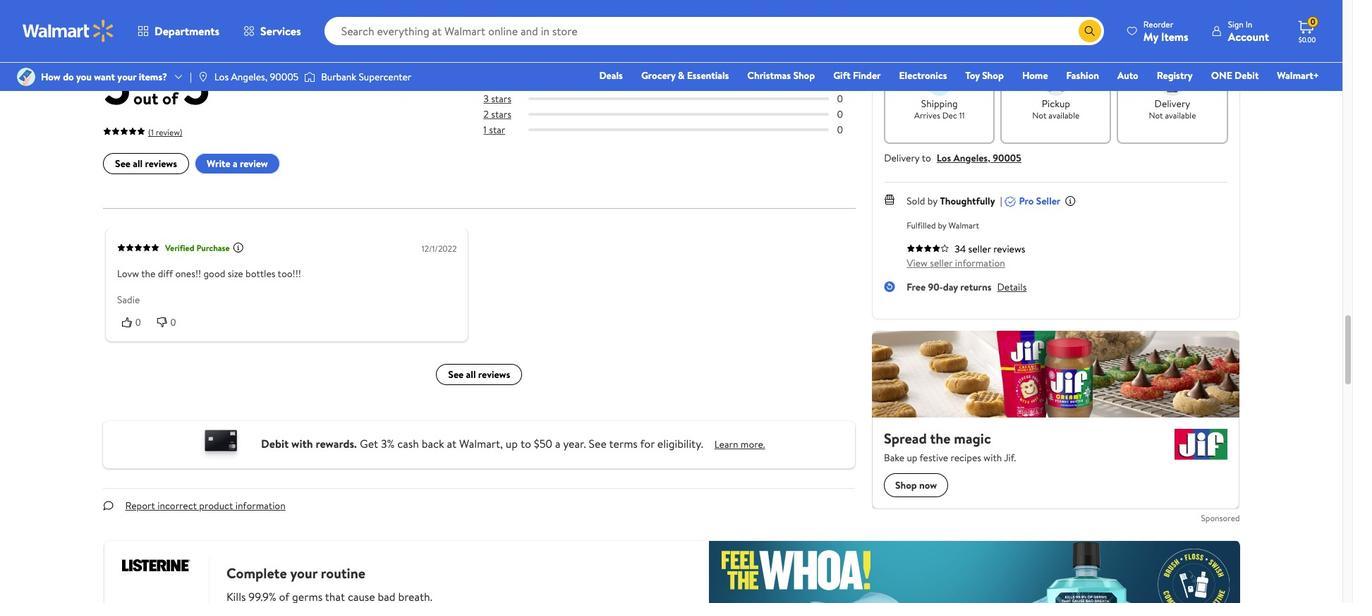 Task type: locate. For each thing, give the bounding box(es) containing it.
see right the year.
[[589, 436, 607, 452]]

grocery & essentials link
[[635, 68, 736, 83]]

how for how do you want your items?
[[41, 70, 61, 84]]

learn more.
[[715, 438, 766, 452]]

1 vertical spatial angeles,
[[954, 151, 991, 165]]

1 horizontal spatial your
[[983, 40, 1007, 58]]

details
[[998, 280, 1027, 294]]

not inside the delivery not available
[[1149, 109, 1164, 121]]

1 horizontal spatial a
[[555, 436, 561, 452]]

1 for 1
[[839, 60, 842, 74]]

your left items?
[[117, 70, 136, 84]]

2 available from the left
[[1166, 109, 1197, 121]]

1 horizontal spatial you
[[930, 40, 950, 58]]

delivery down intent image for delivery
[[1155, 96, 1191, 110]]

0 vertical spatial see all reviews
[[115, 157, 177, 171]]

delivery inside the delivery not available
[[1155, 96, 1191, 110]]

0 vertical spatial information
[[956, 256, 1006, 270]]

0 horizontal spatial delivery
[[885, 151, 920, 165]]

2 progress bar from the top
[[529, 82, 829, 84]]

not down intent image for delivery
[[1149, 109, 1164, 121]]

1 horizontal spatial not
[[1149, 109, 1164, 121]]

rewards.
[[316, 436, 357, 452]]

1 vertical spatial 90005
[[993, 151, 1022, 165]]

reviews
[[179, 10, 234, 34], [145, 157, 177, 171], [994, 242, 1026, 256], [478, 367, 510, 381]]

0 button down the diff
[[152, 316, 187, 330]]

available down intent image for pickup
[[1049, 109, 1080, 121]]

1 progress bar from the top
[[529, 66, 829, 69]]

a right the write
[[233, 157, 237, 171]]

gift finder link
[[827, 68, 888, 83]]

1 horizontal spatial how
[[885, 40, 910, 58]]

item?
[[1010, 40, 1042, 58]]

delivery
[[1155, 96, 1191, 110], [885, 151, 920, 165]]

0 horizontal spatial want
[[94, 70, 115, 84]]

to
[[922, 151, 932, 165], [521, 436, 531, 452]]

0 horizontal spatial see all reviews link
[[103, 153, 189, 174]]

not down intent image for pickup
[[1033, 109, 1047, 121]]

0 inside 0 $0.00
[[1311, 16, 1316, 28]]

eligibility.
[[658, 436, 704, 452]]

size
[[227, 267, 243, 281]]

4 progress bar from the top
[[529, 113, 829, 116]]

1 horizontal spatial angeles,
[[954, 151, 991, 165]]

1 vertical spatial your
[[117, 70, 136, 84]]

progress bar for 3 stars
[[529, 97, 829, 100]]

shipping arrives dec 11
[[915, 96, 965, 121]]

1 vertical spatial information
[[236, 499, 286, 513]]

5 up "4"
[[483, 60, 489, 74]]

shop right christmas
[[794, 68, 815, 83]]

shop right toy
[[983, 68, 1004, 83]]

1 horizontal spatial shop
[[983, 68, 1004, 83]]

want for item?
[[953, 40, 980, 58]]

1 vertical spatial 1
[[483, 123, 487, 137]]

0 horizontal spatial a
[[233, 157, 237, 171]]

3.9412 stars out of 5, based on 34 seller reviews element
[[907, 244, 950, 252]]

to down arrives
[[922, 151, 932, 165]]

90005
[[270, 70, 299, 84], [993, 151, 1022, 165]]

0 horizontal spatial information
[[236, 499, 286, 513]]

stars for 5 stars
[[491, 60, 511, 74]]

write
[[207, 157, 230, 171]]

0 vertical spatial 1
[[839, 60, 842, 74]]

information up returns
[[956, 256, 1006, 270]]

1 horizontal spatial to
[[922, 151, 932, 165]]

auto link
[[1112, 68, 1145, 83]]

0 horizontal spatial &
[[238, 10, 249, 34]]

90005 down services
[[270, 70, 299, 84]]

departments
[[155, 23, 220, 39]]

by for sold
[[928, 194, 938, 208]]

progress bar
[[529, 66, 829, 69], [529, 82, 829, 84], [529, 97, 829, 100], [529, 113, 829, 116], [529, 128, 829, 131]]

5 right the of
[[182, 50, 210, 120]]

customer
[[103, 10, 175, 34]]

1 horizontal spatial all
[[466, 367, 476, 381]]

0 horizontal spatial seller
[[930, 256, 953, 270]]

1 vertical spatial see all reviews
[[448, 367, 510, 381]]

0 vertical spatial delivery
[[1155, 96, 1191, 110]]

dec
[[943, 109, 958, 121]]

arrives
[[915, 109, 941, 121]]

available inside the delivery not available
[[1166, 109, 1197, 121]]

back
[[422, 436, 444, 452]]

do for how do you want your item?
[[913, 40, 927, 58]]

auto
[[1118, 68, 1139, 83]]

all
[[133, 157, 142, 171], [466, 367, 476, 381]]

1 for 1 star
[[483, 123, 487, 137]]

5 left out
[[103, 50, 130, 120]]

delivery not available
[[1149, 96, 1197, 121]]

reviews right customer
[[179, 10, 234, 34]]

by right 'fulfilled'
[[938, 219, 947, 231]]

electronics link
[[893, 68, 954, 83]]

1 vertical spatial how
[[41, 70, 61, 84]]

seller for view
[[930, 256, 953, 270]]

want left items?
[[94, 70, 115, 84]]

fulfilled by walmart
[[907, 219, 980, 231]]

see up at
[[448, 367, 464, 381]]

| left "pro"
[[1001, 194, 1003, 208]]

1 shop from the left
[[794, 68, 815, 83]]

burbank
[[321, 70, 357, 84]]

0 vertical spatial see
[[115, 157, 130, 171]]

2 vertical spatial see
[[589, 436, 607, 452]]

0 horizontal spatial |
[[190, 70, 192, 84]]

all up walmart,
[[466, 367, 476, 381]]

& left the ratings
[[238, 10, 249, 34]]

1 horizontal spatial 90005
[[993, 151, 1022, 165]]

search icon image
[[1085, 25, 1096, 37]]

1 horizontal spatial seller
[[969, 242, 992, 256]]

0 horizontal spatial all
[[133, 157, 142, 171]]

see all reviews link down (1
[[103, 153, 189, 174]]

you up electronics
[[930, 40, 950, 58]]

how
[[885, 40, 910, 58], [41, 70, 61, 84]]

see all reviews up walmart,
[[448, 367, 510, 381]]

1 not from the left
[[1033, 109, 1047, 121]]

finder
[[853, 68, 881, 83]]

2 not from the left
[[1149, 109, 1164, 121]]

1 vertical spatial delivery
[[885, 151, 920, 165]]

not inside pickup not available
[[1033, 109, 1047, 121]]

want up toy
[[953, 40, 980, 58]]

terms
[[610, 436, 638, 452]]

1 horizontal spatial see all reviews link
[[436, 364, 522, 385]]

1 horizontal spatial information
[[956, 256, 1006, 270]]

stars up the 4 stars
[[491, 60, 511, 74]]

2 shop from the left
[[983, 68, 1004, 83]]

seller
[[969, 242, 992, 256], [930, 256, 953, 270]]

 image for how
[[17, 68, 35, 86]]

lovw
[[117, 267, 139, 281]]

angeles, up thoughtfully at the right top of page
[[954, 151, 991, 165]]

0 horizontal spatial see all reviews
[[115, 157, 177, 171]]

see all reviews down (1
[[115, 157, 177, 171]]

shop for christmas shop
[[794, 68, 815, 83]]

seller down 3.9412 stars out of 5, based on 34 seller reviews element on the right top of page
[[930, 256, 953, 270]]

0 vertical spatial your
[[983, 40, 1007, 58]]

90005 up "pro"
[[993, 151, 1022, 165]]

you
[[930, 40, 950, 58], [76, 70, 92, 84]]

0 vertical spatial a
[[233, 157, 237, 171]]

1 vertical spatial by
[[938, 219, 947, 231]]

out
[[133, 86, 158, 110]]

1 left finder
[[839, 60, 842, 74]]

0 button down sadie
[[117, 316, 152, 330]]

 image for los
[[198, 71, 209, 83]]

0 vertical spatial all
[[133, 157, 142, 171]]

1 horizontal spatial  image
[[198, 71, 209, 83]]

2 horizontal spatial 5
[[483, 60, 489, 74]]

0 vertical spatial debit
[[1235, 68, 1260, 83]]

christmas
[[748, 68, 791, 83]]

4 stars
[[483, 76, 512, 90]]

5 progress bar from the top
[[529, 128, 829, 131]]

debit right one
[[1235, 68, 1260, 83]]

see all reviews
[[115, 157, 177, 171], [448, 367, 510, 381]]

1 horizontal spatial want
[[953, 40, 980, 58]]

0
[[1311, 16, 1316, 28], [837, 76, 843, 90], [837, 92, 843, 106], [837, 107, 843, 121], [837, 123, 843, 137], [135, 317, 141, 328], [170, 317, 176, 328]]

1
[[839, 60, 842, 74], [483, 123, 487, 137]]

write a review link
[[195, 153, 280, 174]]

1 vertical spatial &
[[678, 68, 685, 83]]

fashion link
[[1061, 68, 1106, 83]]

3 progress bar from the top
[[529, 97, 829, 100]]

pro seller
[[1020, 194, 1061, 208]]

0 vertical spatial how
[[885, 40, 910, 58]]

0 vertical spatial &
[[238, 10, 249, 34]]

los down dec
[[937, 151, 952, 165]]

not
[[1033, 109, 1047, 121], [1149, 109, 1164, 121]]

gift finder
[[834, 68, 881, 83]]

&
[[238, 10, 249, 34], [678, 68, 685, 83]]

stars right 3 at the left top of page
[[491, 92, 511, 106]]

report incorrect product information
[[125, 499, 286, 513]]

by right sold
[[928, 194, 938, 208]]

do down walmart image
[[63, 70, 74, 84]]

0 horizontal spatial 5
[[103, 50, 130, 120]]

los angeles, 90005
[[214, 70, 299, 84]]

0 horizontal spatial how
[[41, 70, 61, 84]]

toy shop
[[966, 68, 1004, 83]]

how do you want your items?
[[41, 70, 167, 84]]

1 horizontal spatial available
[[1166, 109, 1197, 121]]

you for how do you want your item?
[[930, 40, 950, 58]]

seller right "34"
[[969, 242, 992, 256]]

 image
[[304, 70, 316, 84]]

one debit
[[1212, 68, 1260, 83]]

items?
[[139, 70, 167, 84]]

how up electronics
[[885, 40, 910, 58]]

5 for 5 stars
[[483, 60, 489, 74]]

want
[[953, 40, 980, 58], [94, 70, 115, 84]]

 image down 'departments' at the left of page
[[198, 71, 209, 83]]

to right up
[[521, 436, 531, 452]]

0 vertical spatial do
[[913, 40, 927, 58]]

walmart+
[[1278, 68, 1320, 83]]

1 horizontal spatial 5
[[182, 50, 210, 120]]

deals
[[600, 68, 623, 83]]

not for pickup
[[1033, 109, 1047, 121]]

0 horizontal spatial your
[[117, 70, 136, 84]]

year.
[[563, 436, 586, 452]]

1 vertical spatial to
[[521, 436, 531, 452]]

0 vertical spatial by
[[928, 194, 938, 208]]

available inside pickup not available
[[1049, 109, 1080, 121]]

5 stars
[[483, 60, 511, 74]]

Walmart Site-Wide search field
[[324, 17, 1105, 45]]

report incorrect product information button
[[114, 489, 297, 523]]

one debit link
[[1205, 68, 1266, 83]]

0 horizontal spatial debit
[[261, 436, 289, 452]]

a right $50
[[555, 436, 561, 452]]

supercenter
[[359, 70, 412, 84]]

 image down walmart image
[[17, 68, 35, 86]]

los down 'departments' at the left of page
[[214, 70, 229, 84]]

0 horizontal spatial angeles,
[[231, 70, 268, 84]]

5 out of 5
[[103, 50, 210, 120]]

stars right "4"
[[492, 76, 512, 90]]

all down (1 review) link
[[133, 157, 142, 171]]

one debit card image
[[193, 427, 250, 463]]

progress bar for 5 stars
[[529, 66, 829, 69]]

1 vertical spatial you
[[76, 70, 92, 84]]

1 left star
[[483, 123, 487, 137]]

0 horizontal spatial 1
[[483, 123, 487, 137]]

thoughtfully
[[940, 194, 995, 208]]

 image
[[17, 68, 35, 86], [198, 71, 209, 83]]

1 vertical spatial want
[[94, 70, 115, 84]]

delivery for not
[[1155, 96, 1191, 110]]

0 vertical spatial angeles,
[[231, 70, 268, 84]]

1 vertical spatial debit
[[261, 436, 289, 452]]

0 horizontal spatial 90005
[[270, 70, 299, 84]]

delivery for to
[[885, 151, 920, 165]]

0 vertical spatial you
[[930, 40, 950, 58]]

los
[[214, 70, 229, 84], [937, 151, 952, 165]]

good
[[203, 267, 225, 281]]

1 horizontal spatial |
[[1001, 194, 1003, 208]]

a
[[233, 157, 237, 171], [555, 436, 561, 452]]

how down walmart image
[[41, 70, 61, 84]]

1 vertical spatial do
[[63, 70, 74, 84]]

how for how do you want your item?
[[885, 40, 910, 58]]

verified purchase
[[165, 242, 230, 254]]

information right product
[[236, 499, 286, 513]]

1 horizontal spatial do
[[913, 40, 927, 58]]

available down intent image for delivery
[[1166, 109, 1197, 121]]

progress bar for 2 stars
[[529, 113, 829, 116]]

do up electronics link
[[913, 40, 927, 58]]

stars for 2 stars
[[491, 107, 511, 121]]

your for item?
[[983, 40, 1007, 58]]

delivery up sold
[[885, 151, 920, 165]]

2 0 button from the left
[[152, 316, 187, 330]]

debit left with at bottom
[[261, 436, 289, 452]]

christmas shop link
[[741, 68, 822, 83]]

stars for 3 stars
[[491, 92, 511, 106]]

returns
[[961, 280, 992, 294]]

| right items?
[[190, 70, 192, 84]]

0 horizontal spatial  image
[[17, 68, 35, 86]]

see all reviews link up walmart,
[[436, 364, 522, 385]]

up to sixty percent off deals. shop now. image
[[885, 0, 1229, 26]]

5
[[103, 50, 130, 120], [182, 50, 210, 120], [483, 60, 489, 74]]

& right grocery
[[678, 68, 685, 83]]

1 vertical spatial see
[[448, 367, 464, 381]]

angeles, down "services" popup button
[[231, 70, 268, 84]]

34
[[955, 242, 967, 256]]

0 horizontal spatial not
[[1033, 109, 1047, 121]]

incorrect
[[158, 499, 197, 513]]

0 vertical spatial 90005
[[270, 70, 299, 84]]

0 horizontal spatial shop
[[794, 68, 815, 83]]

shop for toy shop
[[983, 68, 1004, 83]]

1 horizontal spatial delivery
[[1155, 96, 1191, 110]]

1 horizontal spatial 1
[[839, 60, 842, 74]]

1 vertical spatial los
[[937, 151, 952, 165]]

1 star
[[483, 123, 505, 137]]

verified purchase information image
[[232, 242, 244, 253]]

reviews up the debit with rewards. get 3% cash back at walmart, up to $50 a year. see terms for eligibility. at bottom
[[478, 367, 510, 381]]

0 horizontal spatial you
[[76, 70, 92, 84]]

view
[[907, 256, 928, 270]]

1 available from the left
[[1049, 109, 1080, 121]]

0 horizontal spatial available
[[1049, 109, 1080, 121]]

star
[[489, 123, 505, 137]]

see all reviews link
[[103, 153, 189, 174], [436, 364, 522, 385]]

your up toy shop link at the right
[[983, 40, 1007, 58]]

1 horizontal spatial see all reviews
[[448, 367, 510, 381]]

1 vertical spatial |
[[1001, 194, 1003, 208]]

0 vertical spatial want
[[953, 40, 980, 58]]

review
[[240, 157, 268, 171]]

0 horizontal spatial los
[[214, 70, 229, 84]]

your for items?
[[117, 70, 136, 84]]

see down (1 review) link
[[115, 157, 130, 171]]

diff
[[158, 267, 173, 281]]

you down walmart image
[[76, 70, 92, 84]]

day
[[944, 280, 959, 294]]

pro seller info image
[[1065, 195, 1077, 206]]

0 horizontal spatial see
[[115, 157, 130, 171]]

0 horizontal spatial do
[[63, 70, 74, 84]]

stars right 2
[[491, 107, 511, 121]]

0 vertical spatial los
[[214, 70, 229, 84]]

toy shop link
[[960, 68, 1011, 83]]



Task type: vqa. For each thing, say whether or not it's contained in the screenshot.
95829
no



Task type: describe. For each thing, give the bounding box(es) containing it.
services button
[[232, 14, 313, 48]]

get
[[360, 436, 378, 452]]

departments button
[[126, 14, 232, 48]]

clear search field text image
[[1062, 25, 1074, 36]]

1 0 button from the left
[[117, 316, 152, 330]]

not for delivery
[[1149, 109, 1164, 121]]

toy
[[966, 68, 980, 83]]

the
[[141, 267, 155, 281]]

with
[[292, 436, 313, 452]]

for
[[641, 436, 655, 452]]

one
[[1212, 68, 1233, 83]]

1 vertical spatial a
[[555, 436, 561, 452]]

walmart
[[949, 219, 980, 231]]

services
[[261, 23, 301, 39]]

90-
[[929, 280, 944, 294]]

debit with rewards. get 3% cash back at walmart, up to $50 a year. see terms for eligibility.
[[261, 436, 704, 452]]

Search search field
[[324, 17, 1105, 45]]

0 vertical spatial see all reviews link
[[103, 153, 189, 174]]

cash
[[398, 436, 419, 452]]

0 $0.00
[[1299, 16, 1317, 44]]

$0.00
[[1299, 35, 1317, 44]]

more.
[[741, 438, 766, 452]]

home link
[[1016, 68, 1055, 83]]

one debit card  debit with rewards. get 3% cash back at walmart, up to $50 a year. see terms for eligibility. learn more. element
[[715, 438, 766, 452]]

seller
[[1037, 194, 1061, 208]]

information inside button
[[236, 499, 286, 513]]

view seller information
[[907, 256, 1006, 270]]

2
[[483, 107, 489, 121]]

electronics
[[900, 68, 948, 83]]

ones!!
[[175, 267, 201, 281]]

seller for 34
[[969, 242, 992, 256]]

walmart+ link
[[1272, 68, 1326, 83]]

burbank supercenter
[[321, 70, 412, 84]]

do for how do you want your items?
[[63, 70, 74, 84]]

1 horizontal spatial los
[[937, 151, 952, 165]]

at
[[447, 436, 457, 452]]

you for how do you want your items?
[[76, 70, 92, 84]]

delivery to los angeles, 90005
[[885, 151, 1022, 165]]

see all reviews for bottom the see all reviews link
[[448, 367, 510, 381]]

walmart image
[[23, 20, 114, 42]]

available for pickup
[[1049, 109, 1080, 121]]

1 vertical spatial see all reviews link
[[436, 364, 522, 385]]

sadie
[[117, 293, 140, 307]]

available for delivery
[[1166, 109, 1197, 121]]

intent image for shipping image
[[929, 73, 951, 96]]

2 stars
[[483, 107, 511, 121]]

deals link
[[593, 68, 630, 83]]

intent image for delivery image
[[1162, 73, 1184, 96]]

(1
[[148, 126, 154, 138]]

34 seller reviews
[[955, 242, 1026, 256]]

my
[[1144, 29, 1159, 44]]

see all reviews for top the see all reviews link
[[115, 157, 177, 171]]

review)
[[156, 126, 182, 138]]

account
[[1229, 29, 1270, 44]]

1 horizontal spatial debit
[[1235, 68, 1260, 83]]

sold by thoughtfully
[[907, 194, 998, 208]]

intent image for pickup image
[[1045, 73, 1068, 96]]

11
[[960, 109, 965, 121]]

0 vertical spatial |
[[190, 70, 192, 84]]

in
[[1246, 18, 1253, 30]]

essentials
[[687, 68, 729, 83]]

sponsored
[[1202, 512, 1241, 524]]

gift
[[834, 68, 851, 83]]

bottles
[[245, 267, 275, 281]]

registry link
[[1151, 68, 1200, 83]]

5 for 5 out of 5
[[103, 50, 130, 120]]

pro
[[1020, 194, 1034, 208]]

of
[[162, 86, 178, 110]]

christmas shop
[[748, 68, 815, 83]]

stars for 4 stars
[[492, 76, 512, 90]]

grocery
[[642, 68, 676, 83]]

a inside write a review link
[[233, 157, 237, 171]]

by for fulfilled
[[938, 219, 947, 231]]

too!!!
[[277, 267, 301, 281]]

details button
[[998, 280, 1027, 294]]

reorder my items
[[1144, 18, 1189, 44]]

fashion
[[1067, 68, 1100, 83]]

0 vertical spatial to
[[922, 151, 932, 165]]

1 horizontal spatial see
[[448, 367, 464, 381]]

product
[[199, 499, 233, 513]]

sold
[[907, 194, 926, 208]]

reviews down (1 review)
[[145, 157, 177, 171]]

2 horizontal spatial see
[[589, 436, 607, 452]]

(1 review)
[[148, 126, 182, 138]]

customer reviews & ratings
[[103, 10, 305, 34]]

pickup not available
[[1033, 96, 1080, 121]]

sign
[[1229, 18, 1244, 30]]

progress bar for 1 star
[[529, 128, 829, 131]]

4
[[483, 76, 489, 90]]

report
[[125, 499, 155, 513]]

1 vertical spatial all
[[466, 367, 476, 381]]

up
[[506, 436, 518, 452]]

grocery & essentials
[[642, 68, 729, 83]]

free
[[907, 280, 926, 294]]

reviews up details button
[[994, 242, 1026, 256]]

purchase
[[196, 242, 230, 254]]

want for items?
[[94, 70, 115, 84]]

los angeles, 90005 button
[[937, 151, 1022, 165]]

1 horizontal spatial &
[[678, 68, 685, 83]]

3
[[483, 92, 489, 106]]

write a review
[[207, 157, 268, 171]]

0 horizontal spatial to
[[521, 436, 531, 452]]

shipping
[[922, 96, 958, 110]]



